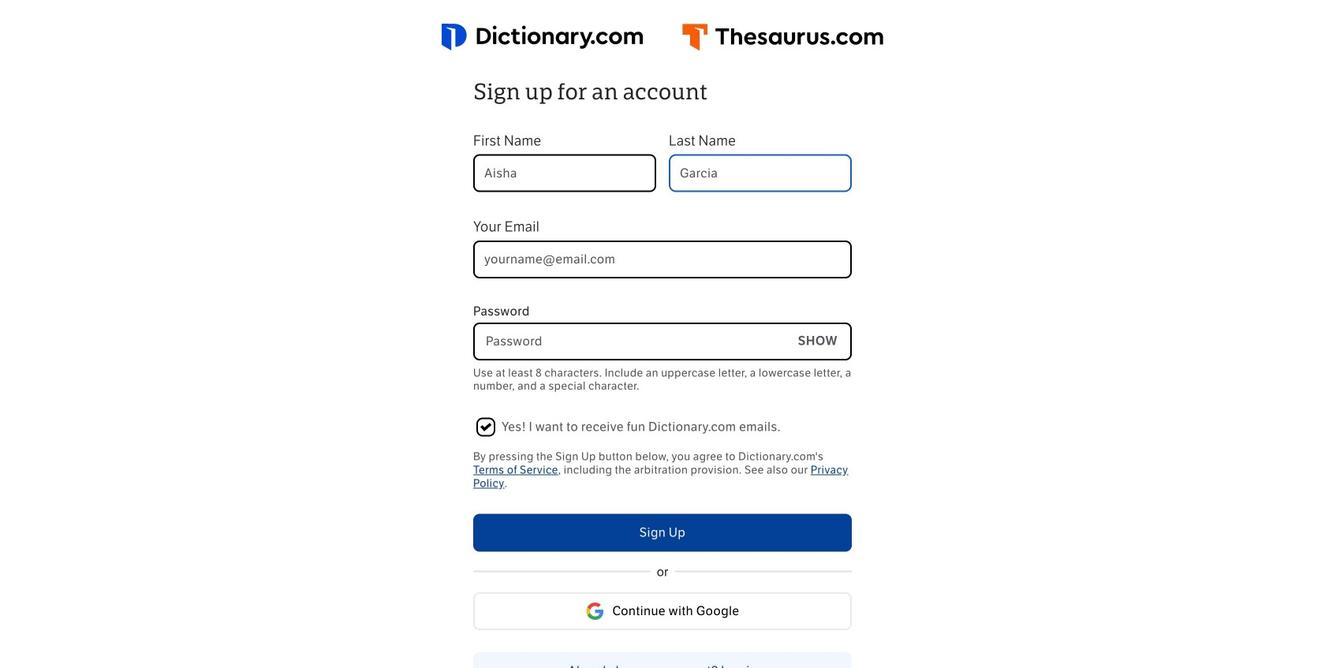 Task type: locate. For each thing, give the bounding box(es) containing it.
None checkbox
[[476, 418, 495, 436]]

Last Name text field
[[669, 154, 852, 192]]

Password password field
[[475, 324, 785, 359]]



Task type: vqa. For each thing, say whether or not it's contained in the screenshot.
the rightmost "Word"
no



Task type: describe. For each thing, give the bounding box(es) containing it.
yourname@email.com email field
[[473, 240, 852, 278]]

First Name text field
[[473, 154, 656, 192]]



